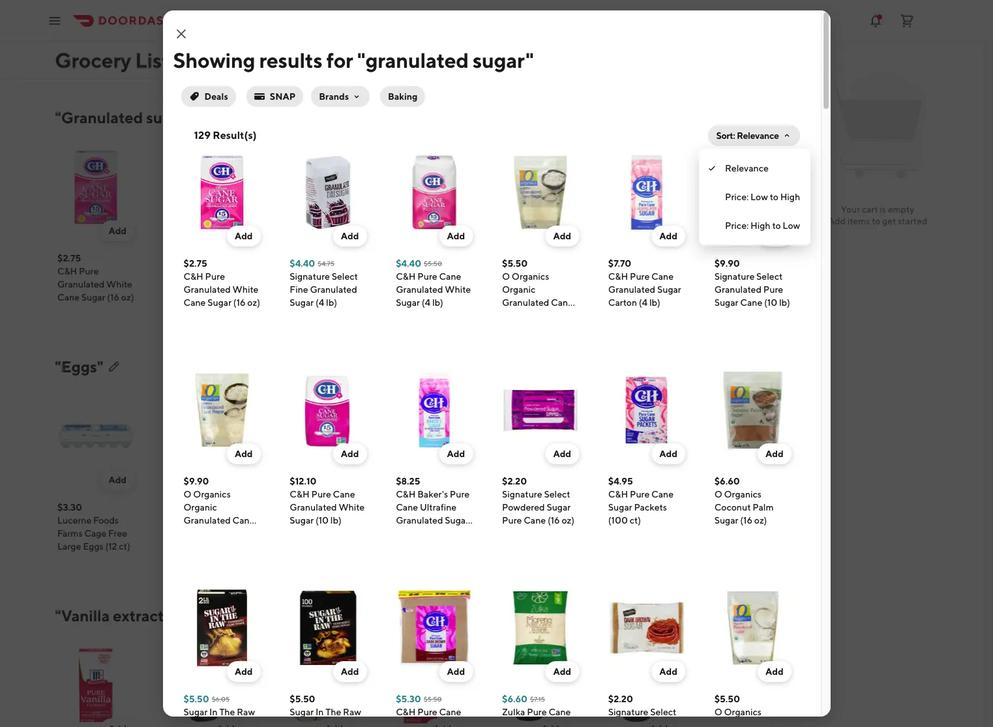 Task type: describe. For each thing, give the bounding box(es) containing it.
lucerne inside $4.40 $4.95 lucerne foods sweet cream butter unsalted (16 oz)
[[57, 17, 92, 27]]

baking
[[388, 91, 418, 102]]

0 horizontal spatial $4.75
[[194, 255, 211, 262]]

$4.95 for kerrygold pure irish unsalted butter (8 oz)
[[491, 4, 515, 14]]

extra
[[730, 529, 752, 539]]

$8.80 land o'lakes unsalted butter sticks (4 ct)
[[274, 4, 340, 54]]

items
[[848, 216, 871, 226]]

(8 for butter
[[519, 43, 528, 54]]

"granulated
[[55, 108, 143, 127]]

unsalted inside $8.80 land o'lakes unsalted butter sticks (4 ct)
[[274, 30, 312, 40]]

sticks
[[274, 43, 299, 54]]

cage inside $4.85 lucerne cage free grade aa large white eggs (18 ct)
[[202, 516, 224, 526]]

notification bell image
[[869, 13, 884, 28]]

signature select dark brown sugar (16 oz) image
[[609, 590, 686, 667]]

eggland's
[[491, 516, 531, 526]]

sort: relevance button
[[709, 125, 800, 146]]

sweet
[[57, 30, 83, 40]]

(12 inside $5.50 open nature free range brown aa large eggs (12 ct)
[[322, 542, 334, 552]]

$6.60 $7.15 zulka pure cane sugar (4 lb)
[[503, 694, 571, 728]]

european
[[166, 43, 206, 54]]

ct) inside $8.80 land o'lakes unsalted butter sticks (4 ct)
[[311, 43, 323, 54]]

sugar inside $6.60 o organics coconut palm sugar (16 oz)
[[715, 516, 739, 526]]

list
[[135, 48, 170, 72]]

large inside $3.85 lucerne white eggs extra large (12 ct)
[[754, 529, 777, 539]]

price: low to high button
[[700, 183, 811, 211]]

pure inside $2.20 signature select powdered sugar pure cane (16 oz)
[[503, 516, 522, 526]]

0 horizontal spatial carton
[[491, 292, 520, 303]]

0 horizontal spatial $9.90 signature select granulated pure sugar cane (10 lb)
[[599, 253, 675, 303]]

(100
[[609, 516, 628, 526]]

raw inside $5.50 $6.05 sugar in the raw turbinado can
[[237, 707, 255, 718]]

eggs inside $3.30 lucerne foods farms cage free large eggs (12 ct)
[[83, 542, 104, 552]]

oz) inside $6.60 o organics coconut palm sugar (16 oz)
[[755, 516, 768, 526]]

for
[[327, 48, 353, 72]]

1 horizontal spatial $7.70
[[609, 258, 632, 269]]

relevance button
[[700, 154, 811, 183]]

c&h baker's pure cane ultrafine granulated sugar (4 lb) image
[[396, 372, 473, 449]]

1 horizontal spatial $2.75
[[184, 258, 207, 269]]

pure inside $4.95 c&h pure cane sugar packets (100 ct)
[[630, 489, 650, 500]]

delete list image
[[370, 55, 380, 65]]

snap
[[270, 91, 296, 102]]

see all
[[632, 611, 660, 621]]

(16 inside $4.40 $4.95 lucerne foods sweet cream butter unsalted (16 oz)
[[57, 56, 70, 67]]

$8.80 eggland's best cage-free brown eggs large (18 ct)
[[491, 503, 565, 552]]

cane inside $6.60 $7.15 zulka pure cane sugar (4 lb)
[[549, 707, 571, 718]]

see
[[632, 611, 648, 621]]

powdered
[[503, 503, 545, 513]]

1 horizontal spatial carton
[[609, 298, 638, 308]]

0 horizontal spatial sugar"
[[146, 108, 193, 127]]

challenge
[[166, 17, 208, 27]]

select inside $2.20 signature select dark brown suga
[[651, 707, 677, 718]]

c&h pure cane sugar packets (100 ct) image
[[609, 372, 686, 449]]

large inside $6.60 o organics grade a large brown eggs (12 ct)
[[608, 529, 631, 539]]

(8 inside $4.95 $7.15 kerrygold grass- fed pure irish unsalted butter (8 oz)
[[450, 43, 459, 54]]

$5.50 open nature free range brown aa large eggs (12 ct)
[[274, 503, 350, 552]]

$6.60 o organics coconut palm sugar (16 oz)
[[715, 476, 774, 526]]

sort: relevance
[[717, 131, 780, 141]]

zulka pure cane sugar (4 lb) image
[[503, 590, 580, 667]]

$6.60 o organics grade a large brown eggs (12 ct)
[[599, 503, 674, 552]]

c&h inside $8.25 c&h baker's pure cane ultrafine granulated sugar (4 lb)
[[396, 489, 416, 500]]

price: low to high
[[726, 192, 801, 202]]

a inside $6.60 o organics grade a large brown eggs (12 ct)
[[599, 529, 606, 539]]

to for low
[[773, 221, 782, 231]]

cane inside $8.25 c&h baker's pure cane ultrafine granulated sugar (4 lb)
[[396, 503, 418, 513]]

grocery
[[55, 48, 131, 72]]

price: high to low
[[726, 221, 801, 231]]

free inside $8.80 eggland's best cage-free brown eggs large (18 ct)
[[517, 529, 536, 539]]

lucerne for $3.85
[[707, 516, 742, 526]]

foods inside $4.40 $4.95 lucerne foods sweet cream butter unsalted (16 oz)
[[93, 17, 119, 27]]

cane inside $4.95 c&h pure cane sugar packets (100 ct)
[[652, 489, 674, 500]]

to for high
[[771, 192, 779, 202]]

ct) inside $6.60 o organics grade a large brown eggs (12 ct)
[[635, 542, 646, 552]]

sugar inside $8.25 c&h baker's pure cane ultrafine granulated sugar (4 lb)
[[445, 516, 469, 526]]

pure inside $8.25 c&h baker's pure cane ultrafine granulated sugar (4 lb)
[[450, 489, 470, 500]]

irish inside $4.95 $7.15 kerrygold pure irish unsalted butter (8 oz)
[[491, 30, 508, 40]]

$3.30
[[57, 503, 82, 513]]

aa inside $4.85 lucerne cage free grade aa large white eggs (18 ct)
[[215, 529, 228, 539]]

$8.25 c&h baker's pure cane ultrafine granulated sugar (4 lb)
[[396, 476, 470, 539]]

(12 inside $6.60 o organics grade a large brown eggs (12 ct)
[[622, 542, 633, 552]]

select inside $2.20 signature select powdered sugar pure cane (16 oz)
[[545, 489, 571, 500]]

farms inside $8.80 vital farms pasture-raised grade a large eggs (12 ct)
[[404, 516, 429, 526]]

low inside the price: low to high button
[[751, 192, 769, 202]]

$2.20 for $2.20 signature select dark brown suga
[[609, 694, 634, 705]]

nature
[[300, 516, 329, 526]]

cage inside $3.30 lucerne foods farms cage free large eggs (12 ct)
[[84, 529, 107, 539]]

sugar inside $6.60 $7.15 zulka pure cane sugar (4 lb)
[[503, 721, 527, 728]]

$5.50 inside $5.50 open nature free range brown aa large eggs (12 ct)
[[274, 503, 300, 513]]

$5.50 inside $5.50 o organics organi
[[715, 694, 741, 705]]

farms inside $3.30 lucerne foods farms cage free large eggs (12 ct)
[[57, 529, 83, 539]]

(4 inside $6.60 $7.15 zulka pure cane sugar (4 lb)
[[528, 721, 537, 728]]

c&h inside $12.10 c&h pure cane granulated white sugar (10 lb)
[[290, 489, 310, 500]]

empty retail cart image
[[817, 65, 940, 188]]

$8.80 for $8.80 eggland's best cage-free brown eggs large (18 ct)
[[491, 503, 516, 513]]

in inside $5.50 sugar in the raw turbinado can
[[316, 707, 324, 718]]

c&h pure cane dark brown sugar zip pak (32 oz) image
[[396, 590, 473, 667]]

see all button
[[624, 606, 668, 627]]

unsalted inside $4.95 $7.15 kerrygold pure irish unsalted butter (8 oz)
[[510, 30, 548, 40]]

fed
[[382, 30, 398, 40]]

oz) inside $4.20 $5.50 challenge butter unsalted european style (8 oz)
[[166, 56, 179, 67]]

eggs inside $8.80 eggland's best cage-free brown eggs large (18 ct)
[[491, 542, 511, 552]]

cart
[[863, 204, 879, 215]]

$4.95 for c&h pure cane sugar packets (100 ct)
[[609, 476, 633, 487]]

lb) inside $6.60 $7.15 zulka pure cane sugar (4 lb)
[[539, 721, 550, 728]]

price: high to low button
[[700, 211, 811, 240]]

butter inside $8.80 land o'lakes unsalted butter sticks (4 ct)
[[313, 30, 340, 40]]

$5.30
[[396, 694, 421, 705]]

0 horizontal spatial $2.75
[[57, 253, 81, 264]]

large inside $3.30 lucerne foods farms cage free large eggs (12 ct)
[[57, 542, 81, 552]]

(8 for style
[[231, 43, 240, 54]]

0 horizontal spatial $7.70 c&h pure cane granulated sugar carton (4 lb)
[[491, 253, 564, 303]]

sugar inside $4.95 c&h pure cane sugar packets (100 ct)
[[609, 503, 633, 513]]

(4 inside $8.80 land o'lakes unsalted butter sticks (4 ct)
[[301, 43, 309, 54]]

white inside $3.85 lucerne white eggs extra large (12 ct)
[[743, 516, 769, 526]]

$7.15 for sugar
[[531, 696, 546, 704]]

raw inside $5.50 sugar in the raw turbinado can
[[343, 707, 362, 718]]

1 horizontal spatial fine
[[290, 285, 308, 295]]

lucerne for $3.30
[[57, 516, 92, 526]]

$2.20 for $2.20 signature select powdered sugar pure cane (16 oz)
[[503, 476, 527, 487]]

$5.50 o organics organi
[[715, 694, 784, 728]]

$8.25
[[396, 476, 421, 487]]

unsalted inside $4.95 $7.15 kerrygold grass- fed pure irish unsalted butter (8 oz)
[[382, 43, 420, 54]]

$6.60 for $6.60 $7.15 zulka pure cane sugar (4 lb)
[[503, 694, 528, 705]]

$4.95 c&h pure cane sugar packets (100 ct)
[[609, 476, 674, 526]]

$2.20 signature select powdered sugar pure cane (16 oz)
[[503, 476, 575, 526]]

$12.10
[[290, 476, 317, 487]]

relevance inside sort: relevance dropdown button
[[737, 131, 780, 141]]

c&h pure cane granulated white sugar (4 lb) image
[[396, 154, 473, 231]]

your
[[842, 204, 861, 215]]

the inside $5.50 sugar in the raw turbinado can
[[326, 707, 342, 718]]

$8.80 for $8.80
[[599, 4, 625, 14]]

brown inside the $5.30 $5.50 c&h pure cane dark brown suga
[[418, 721, 445, 728]]

is
[[881, 204, 887, 215]]

lucerne for $4.85
[[166, 516, 200, 526]]

ultrafine
[[420, 503, 457, 513]]

$4.20 $5.50 challenge butter unsalted european style (8 oz)
[[166, 4, 240, 67]]

white inside $12.10 c&h pure cane granulated white sugar (10 lb)
[[339, 503, 365, 513]]

ct) inside $4.85 lucerne cage free grade aa large white eggs (18 ct)
[[180, 555, 191, 565]]

$8.80 vital farms pasture-raised grade a large eggs (12 ct)
[[382, 503, 446, 565]]

ct) inside $3.85 lucerne white eggs extra large (12 ct)
[[721, 542, 732, 552]]

all
[[650, 611, 660, 621]]

sugar inside $2.20 signature select powdered sugar pure cane (16 oz)
[[547, 503, 571, 513]]

(4 inside $8.25 c&h baker's pure cane ultrafine granulated sugar (4 lb)
[[396, 529, 405, 539]]

albertsons
[[223, 48, 326, 72]]

$4.85 lucerne cage free grade aa large white eggs (18 ct)
[[166, 503, 240, 565]]

ct) inside $3.30 lucerne foods farms cage free large eggs (12 ct)
[[119, 542, 130, 552]]

turbinado inside $5.50 sugar in the raw turbinado can
[[290, 721, 332, 728]]

o inside $6.60 o organics grade a large brown eggs (12 ct)
[[599, 516, 607, 526]]

$8.80 for $8.80 land o'lakes unsalted butter sticks (4 ct)
[[274, 4, 300, 14]]

pasture-
[[382, 529, 418, 539]]

lb) inside $12.10 c&h pure cane granulated white sugar (10 lb)
[[331, 516, 342, 526]]

lb) inside $8.25 c&h baker's pure cane ultrafine granulated sugar (4 lb)
[[407, 529, 418, 539]]

"eggs"
[[55, 358, 103, 376]]

$3.30 lucerne foods farms cage free large eggs (12 ct)
[[57, 503, 130, 552]]

0 vertical spatial (64
[[733, 305, 748, 316]]

relevance inside relevance button
[[726, 163, 769, 174]]

"vanilla extract"
[[55, 607, 170, 625]]

$4.40 $4.95 lucerne foods sweet cream butter unsalted (16 oz)
[[57, 4, 123, 67]]

update list image
[[109, 362, 119, 372]]

kerrygold for pure
[[382, 17, 423, 27]]

$5.30 $5.50 c&h pure cane dark brown suga
[[396, 694, 471, 728]]

$5.50 sugar in the raw turbinado can
[[290, 694, 362, 728]]

result(s)
[[213, 129, 257, 142]]

open
[[274, 516, 298, 526]]

brown inside $2.20 signature select dark brown suga
[[630, 721, 657, 728]]

brands
[[319, 91, 349, 102]]

"granulated
[[357, 48, 469, 72]]

1 horizontal spatial $2.75 c&h pure granulated white cane sugar (16 oz)
[[184, 258, 260, 308]]

$5.50 inside $4.20 $5.50 challenge butter unsalted european style (8 oz)
[[194, 5, 212, 13]]

brown inside $8.80 eggland's best cage-free brown eggs large (18 ct)
[[538, 529, 565, 539]]

$4.40 inside $4.40 $4.95 lucerne foods sweet cream butter unsalted (16 oz)
[[57, 4, 83, 14]]

$5.50 inside $5.50 $6.05 sugar in the raw turbinado can
[[184, 694, 209, 705]]

0 horizontal spatial $5.50 o organics organic granulated cane sugar (32 oz)
[[382, 253, 454, 316]]

$6.05
[[212, 696, 230, 704]]

started
[[899, 216, 928, 226]]

unsalted inside $4.20 $5.50 challenge butter unsalted european style (8 oz)
[[166, 30, 203, 40]]

$5.50 $6.05 sugar in the raw turbinado can
[[184, 694, 255, 728]]

0 horizontal spatial high
[[751, 221, 771, 231]]

cream
[[85, 30, 113, 40]]

signature select fine granulated sugar (4 lb) image
[[290, 154, 367, 231]]

open menu image
[[47, 13, 63, 28]]

1 horizontal spatial $4.75
[[318, 260, 335, 268]]

grade inside $8.80 vital farms pasture-raised grade a large eggs (12 ct)
[[382, 542, 409, 552]]

pure inside $4.95 $7.15 kerrygold grass- fed pure irish unsalted butter (8 oz)
[[400, 30, 420, 40]]

$12.10 c&h pure cane granulated white sugar (10 lb)
[[290, 476, 365, 526]]

eggs inside $5.50 open nature free range brown aa large eggs (12 ct)
[[300, 542, 320, 552]]

brands button
[[311, 86, 370, 107]]

ct) inside $8.80 vital farms pasture-raised grade a large eggs (12 ct)
[[418, 555, 430, 565]]

range
[[274, 529, 301, 539]]

update list image
[[341, 55, 352, 65]]

sugar in the raw turbinado cane sugar packets (100 ct) image
[[290, 590, 367, 667]]

coconut
[[715, 503, 752, 513]]

baker's
[[418, 489, 448, 500]]

style
[[208, 43, 229, 54]]

low inside price: high to low button
[[783, 221, 801, 231]]

$6.60 for $6.60 o organics coconut palm sugar (16 oz)
[[715, 476, 741, 487]]

0 horizontal spatial (32
[[408, 305, 422, 316]]

showing results for "granulated sugar"
[[173, 48, 534, 72]]

cane inside the $5.30 $5.50 c&h pure cane dark brown suga
[[440, 707, 462, 718]]

$4.95 $7.15 kerrygold grass- fed pure irish unsalted butter (8 oz)
[[382, 4, 459, 67]]

large inside $5.50 open nature free range brown aa large eggs (12 ct)
[[274, 542, 298, 552]]

best
[[533, 516, 552, 526]]

$5.50 inside the $5.30 $5.50 c&h pure cane dark brown suga
[[424, 696, 442, 704]]

$6.60 for $6.60 o organics grade a large brown eggs (12 ct)
[[599, 503, 625, 513]]

$8.80 for $8.80 vital farms pasture-raised grade a large eggs (12 ct)
[[382, 503, 408, 513]]

o inside $6.60 o organics coconut palm sugar (16 oz)
[[715, 489, 723, 500]]

your cart is empty add items to get started
[[829, 204, 928, 226]]

signature inside $2.20 signature select dark brown suga
[[609, 707, 649, 718]]



Task type: vqa. For each thing, say whether or not it's contained in the screenshot.
the bottommost "for"
no



Task type: locate. For each thing, give the bounding box(es) containing it.
$3.85 lucerne white eggs extra large (12 ct)
[[707, 503, 777, 552]]

foods
[[93, 17, 119, 27], [93, 516, 119, 526]]

1 horizontal spatial low
[[783, 221, 801, 231]]

oz) inside $2.20 signature select powdered sugar pure cane (16 oz)
[[562, 516, 575, 526]]

$7.70
[[491, 253, 514, 264], [609, 258, 632, 269]]

kerrygold inside $4.95 $7.15 kerrygold pure irish unsalted butter (8 oz)
[[491, 17, 532, 27]]

large down $3.30
[[57, 542, 81, 552]]

1 vertical spatial (18
[[166, 555, 178, 565]]

0 horizontal spatial kerrygold
[[382, 17, 423, 27]]

(16 inside $2.20 signature select powdered sugar pure cane (16 oz)
[[548, 516, 560, 526]]

pure
[[534, 17, 553, 27], [400, 30, 420, 40], [79, 266, 99, 277], [296, 266, 316, 277], [512, 266, 532, 277], [205, 272, 225, 282], [418, 272, 438, 282], [630, 272, 650, 282], [648, 279, 668, 290], [764, 285, 784, 295], [312, 489, 331, 500], [450, 489, 470, 500], [630, 489, 650, 500], [503, 516, 522, 526], [418, 707, 438, 718], [527, 707, 547, 718]]

large down raised at the left bottom of the page
[[419, 542, 443, 552]]

white inside $4.85 lucerne cage free grade aa large white eggs (18 ct)
[[191, 542, 217, 552]]

1 vertical spatial cage
[[84, 529, 107, 539]]

price: up price: high to low button
[[726, 192, 749, 202]]

(12 inside $3.30 lucerne foods farms cage free large eggs (12 ct)
[[105, 542, 117, 552]]

organics inside $6.60 o organics coconut palm sugar (16 oz)
[[725, 489, 762, 500]]

oz) inside $4.95 $7.15 kerrygold pure irish unsalted butter (8 oz)
[[530, 43, 543, 54]]

$4.95 inside $4.40 $4.95 lucerne foods sweet cream butter unsalted (16 oz)
[[85, 5, 103, 13]]

2 horizontal spatial (10
[[765, 298, 778, 308]]

c&h inside the $5.30 $5.50 c&h pure cane dark brown suga
[[396, 707, 416, 718]]

1 vertical spatial relevance
[[726, 163, 769, 174]]

lucerne down $3.30
[[57, 516, 92, 526]]

the inside $5.50 $6.05 sugar in the raw turbinado can
[[220, 707, 235, 718]]

low down price: low to high
[[783, 221, 801, 231]]

c&h pure cane granulated sugar carton (4 lb) image
[[609, 154, 686, 231]]

(18 inside $4.85 lucerne cage free grade aa large white eggs (18 ct)
[[166, 555, 178, 565]]

1 vertical spatial (64
[[210, 529, 224, 539]]

to down price: low to high
[[773, 221, 782, 231]]

2 (8 from the left
[[450, 43, 459, 54]]

grade down $4.85 on the left bottom of the page
[[187, 529, 213, 539]]

free inside $3.30 lucerne foods farms cage free large eggs (12 ct)
[[108, 529, 127, 539]]

organics inside $5.50 o organics organi
[[725, 707, 762, 718]]

$2.75 c&h pure granulated white cane sugar (16 oz)
[[57, 253, 134, 303], [184, 258, 260, 308]]

farms up raised at the left bottom of the page
[[404, 516, 429, 526]]

free
[[331, 516, 350, 526], [108, 529, 127, 539], [166, 529, 185, 539], [517, 529, 536, 539]]

sugar inside $12.10 c&h pure cane granulated white sugar (10 lb)
[[290, 516, 314, 526]]

1 vertical spatial farms
[[57, 529, 83, 539]]

c&h inside $4.95 c&h pure cane sugar packets (100 ct)
[[609, 489, 629, 500]]

select
[[208, 266, 234, 277], [641, 266, 667, 277], [332, 272, 358, 282], [757, 272, 783, 282], [545, 489, 571, 500], [651, 707, 677, 718]]

cane inside $2.20 signature select powdered sugar pure cane (16 oz)
[[524, 516, 546, 526]]

1 price: from the top
[[726, 192, 749, 202]]

price: for price: low to high
[[726, 192, 749, 202]]

1 horizontal spatial irish
[[491, 30, 508, 40]]

1 in from the left
[[210, 707, 218, 718]]

large right extra
[[754, 529, 777, 539]]

showing
[[173, 48, 255, 72]]

large down (100
[[608, 529, 631, 539]]

"vanilla
[[55, 607, 110, 625]]

from
[[174, 48, 219, 72]]

$9.90
[[599, 253, 625, 264], [707, 253, 733, 264], [715, 258, 741, 269], [184, 476, 209, 487]]

0 vertical spatial a
[[599, 529, 606, 539]]

1 horizontal spatial $9.90 o organics organic granulated cane sugar (64 oz)
[[707, 253, 779, 316]]

0 horizontal spatial $2.20
[[503, 476, 527, 487]]

relevance up the price: low to high button
[[726, 163, 769, 174]]

low
[[751, 192, 769, 202], [783, 221, 801, 231]]

1 vertical spatial $6.60
[[599, 503, 625, 513]]

1 horizontal spatial dark
[[609, 721, 629, 728]]

ct) inside $4.95 c&h pure cane sugar packets (100 ct)
[[630, 516, 642, 526]]

brown inside $6.60 o organics grade a large brown eggs (12 ct)
[[633, 529, 660, 539]]

grade inside $6.60 o organics grade a large brown eggs (12 ct)
[[648, 516, 674, 526]]

0 vertical spatial high
[[781, 192, 801, 202]]

0 horizontal spatial cage
[[84, 529, 107, 539]]

0 vertical spatial farms
[[404, 516, 429, 526]]

next image
[[715, 362, 725, 372]]

$2.20 signature select dark brown suga
[[609, 694, 683, 728]]

0 horizontal spatial farms
[[57, 529, 83, 539]]

0 horizontal spatial $9.90 o organics organic granulated cane sugar (64 oz)
[[184, 476, 255, 539]]

$4.85
[[166, 503, 190, 513]]

1 horizontal spatial sugar"
[[473, 48, 534, 72]]

(8
[[231, 43, 240, 54], [450, 43, 459, 54], [519, 43, 528, 54]]

o organics organic granulated cane sugar (64 oz) image
[[184, 372, 261, 449]]

to left get
[[873, 216, 881, 226]]

o'lakes
[[297, 17, 331, 27]]

0 horizontal spatial $6.60
[[503, 694, 528, 705]]

deals
[[205, 91, 228, 102]]

sort:
[[717, 131, 736, 141]]

1 kerrygold from the left
[[382, 17, 423, 27]]

1 vertical spatial grade
[[187, 529, 213, 539]]

$2.20 inside $2.20 signature select powdered sugar pure cane (16 oz)
[[503, 476, 527, 487]]

1 aa from the left
[[215, 529, 228, 539]]

0 horizontal spatial (10
[[316, 516, 329, 526]]

large down cage-
[[513, 542, 537, 552]]

0 items, open order cart image
[[900, 13, 916, 28]]

$6.60 up (100
[[599, 503, 625, 513]]

2 foods from the top
[[93, 516, 119, 526]]

1 horizontal spatial raw
[[343, 707, 362, 718]]

price:
[[726, 192, 749, 202], [726, 221, 749, 231]]

eggs inside $4.85 lucerne cage free grade aa large white eggs (18 ct)
[[219, 542, 240, 552]]

packets
[[635, 503, 668, 513]]

grocery list from albertsons
[[55, 48, 326, 72]]

$4.40 $4.75 signature select fine granulated sugar (4 lb)
[[166, 253, 234, 303], [290, 258, 358, 308]]

0 horizontal spatial low
[[751, 192, 769, 202]]

cane inside $12.10 c&h pure cane granulated white sugar (10 lb)
[[333, 489, 355, 500]]

a inside $8.80 vital farms pasture-raised grade a large eggs (12 ct)
[[410, 542, 417, 552]]

$6.60
[[715, 476, 741, 487], [599, 503, 625, 513], [503, 694, 528, 705]]

(12
[[105, 542, 117, 552], [322, 542, 334, 552], [622, 542, 633, 552], [707, 542, 719, 552], [405, 555, 417, 565]]

relevance right the sort:
[[737, 131, 780, 141]]

empty
[[889, 204, 915, 215]]

1 horizontal spatial farms
[[404, 516, 429, 526]]

$4.95 for kerrygold grass- fed pure irish unsalted butter (8 oz)
[[382, 4, 407, 14]]

1 horizontal spatial (8
[[450, 43, 459, 54]]

2 kerrygold from the left
[[491, 17, 532, 27]]

$8.80 inside $8.80 eggland's best cage-free brown eggs large (18 ct)
[[491, 503, 516, 513]]

1 vertical spatial high
[[751, 221, 771, 231]]

2 dark from the left
[[609, 721, 629, 728]]

2 irish from the left
[[491, 30, 508, 40]]

1 horizontal spatial turbinado
[[290, 721, 332, 728]]

1 horizontal spatial $6.60
[[599, 503, 625, 513]]

kerrygold for unsalted
[[491, 17, 532, 27]]

high up price: high to low
[[781, 192, 801, 202]]

high down price: low to high
[[751, 221, 771, 231]]

2 aa from the left
[[332, 529, 345, 539]]

price: down the price: low to high button
[[726, 221, 749, 231]]

sugar inside $5.50 $6.05 sugar in the raw turbinado can
[[184, 707, 208, 718]]

1 vertical spatial $9.90 o organics organic granulated cane sugar (64 oz)
[[184, 476, 255, 539]]

large inside $4.85 lucerne cage free grade aa large white eggs (18 ct)
[[166, 542, 189, 552]]

0 vertical spatial foods
[[93, 17, 119, 27]]

(16 inside $6.60 o organics coconut palm sugar (16 oz)
[[741, 516, 753, 526]]

$4.95 inside $4.95 $7.15 kerrygold grass- fed pure irish unsalted butter (8 oz)
[[382, 4, 407, 14]]

1 horizontal spatial grade
[[382, 542, 409, 552]]

1 horizontal spatial cage
[[202, 516, 224, 526]]

1 horizontal spatial the
[[326, 707, 342, 718]]

(10
[[649, 292, 662, 303], [765, 298, 778, 308], [316, 516, 329, 526]]

o organics organic granulated cane sugar (32 oz) image
[[503, 154, 580, 231]]

1 the from the left
[[220, 707, 235, 718]]

raised
[[418, 529, 446, 539]]

the
[[220, 707, 235, 718], [326, 707, 342, 718]]

1 horizontal spatial kerrygold
[[491, 17, 532, 27]]

0 vertical spatial $2.20
[[503, 476, 527, 487]]

2 horizontal spatial $6.60
[[715, 476, 741, 487]]

0 vertical spatial price:
[[726, 192, 749, 202]]

land
[[274, 17, 295, 27]]

0 horizontal spatial $2.75 c&h pure granulated white cane sugar (16 oz)
[[57, 253, 134, 303]]

1 horizontal spatial (18
[[539, 542, 551, 552]]

0 vertical spatial $9.90 o organics organic granulated cane sugar (64 oz)
[[707, 253, 779, 316]]

$3.85
[[707, 503, 732, 513]]

butter inside $4.20 $5.50 challenge butter unsalted european style (8 oz)
[[210, 17, 237, 27]]

0 horizontal spatial dark
[[396, 721, 416, 728]]

extract"
[[113, 607, 170, 625]]

in inside $5.50 $6.05 sugar in the raw turbinado can
[[210, 707, 218, 718]]

129 result(s)
[[194, 129, 257, 142]]

$4.75
[[194, 255, 211, 262], [318, 260, 335, 268]]

butter inside $4.95 $7.15 kerrygold pure irish unsalted butter (8 oz)
[[491, 43, 517, 54]]

large
[[608, 529, 631, 539], [754, 529, 777, 539], [57, 542, 81, 552], [166, 542, 189, 552], [274, 542, 298, 552], [419, 542, 443, 552], [513, 542, 537, 552]]

lucerne
[[57, 17, 92, 27], [57, 516, 92, 526], [166, 516, 200, 526], [707, 516, 742, 526]]

brown inside $5.50 open nature free range brown aa large eggs (12 ct)
[[303, 529, 330, 539]]

1 vertical spatial sugar"
[[146, 108, 193, 127]]

1 turbinado from the left
[[184, 721, 226, 728]]

2 turbinado from the left
[[290, 721, 332, 728]]

(8 inside $4.95 $7.15 kerrygold pure irish unsalted butter (8 oz)
[[519, 43, 528, 54]]

1 horizontal spatial (32
[[528, 311, 542, 321]]

grade down 'packets'
[[648, 516, 674, 526]]

$6.60 up coconut
[[715, 476, 741, 487]]

0 horizontal spatial grade
[[187, 529, 213, 539]]

0 vertical spatial grade
[[648, 516, 674, 526]]

to
[[771, 192, 779, 202], [873, 216, 881, 226], [773, 221, 782, 231]]

$7.15 for unsalted
[[518, 5, 533, 13]]

organic
[[382, 279, 416, 290], [707, 279, 741, 290], [503, 285, 536, 295], [184, 503, 217, 513]]

1 horizontal spatial (64
[[733, 305, 748, 316]]

grade inside $4.85 lucerne cage free grade aa large white eggs (18 ct)
[[187, 529, 213, 539]]

deals button
[[179, 84, 239, 110], [181, 86, 236, 107]]

$6.60 up zulka
[[503, 694, 528, 705]]

oz) inside $4.95 $7.15 kerrygold grass- fed pure irish unsalted butter (8 oz)
[[382, 56, 395, 67]]

$4.40 $5.50 c&h pure cane granulated white sugar (4 lb)
[[274, 253, 349, 303], [396, 258, 471, 308]]

(18 down best
[[539, 542, 551, 552]]

$4.95 inside $4.95 c&h pure cane sugar packets (100 ct)
[[609, 476, 633, 487]]

results
[[259, 48, 323, 72]]

0 horizontal spatial $4.40 $4.75 signature select fine granulated sugar (4 lb)
[[166, 253, 234, 303]]

irish
[[422, 30, 440, 40], [491, 30, 508, 40]]

vital
[[382, 516, 402, 526]]

$2.20 inside $2.20 signature select dark brown suga
[[609, 694, 634, 705]]

0 horizontal spatial $4.40 $5.50 c&h pure cane granulated white sugar (4 lb)
[[274, 253, 349, 303]]

2 in from the left
[[316, 707, 324, 718]]

0 horizontal spatial raw
[[237, 707, 255, 718]]

add inside your cart is empty add items to get started
[[829, 216, 847, 226]]

0 horizontal spatial turbinado
[[184, 721, 226, 728]]

1 horizontal spatial $7.70 c&h pure cane granulated sugar carton (4 lb)
[[609, 258, 682, 308]]

get
[[883, 216, 897, 226]]

grass-
[[425, 17, 452, 27]]

0 horizontal spatial a
[[410, 542, 417, 552]]

$8.80
[[274, 4, 300, 14], [599, 4, 625, 14], [382, 503, 408, 513], [491, 503, 516, 513]]

$7.15
[[410, 5, 425, 13], [518, 5, 533, 13], [531, 696, 546, 704]]

(18 down $4.85 on the left bottom of the page
[[166, 555, 178, 565]]

butter inside $4.95 $7.15 kerrygold grass- fed pure irish unsalted butter (8 oz)
[[422, 43, 448, 54]]

0 vertical spatial $6.60
[[715, 476, 741, 487]]

1 vertical spatial price:
[[726, 221, 749, 231]]

1 horizontal spatial high
[[781, 192, 801, 202]]

c&h pure cane granulated white sugar (10 lb) image
[[290, 372, 367, 449]]

$7.15 for pure
[[410, 5, 425, 13]]

price: for price: high to low
[[726, 221, 749, 231]]

c&h pure granulated white cane sugar (16 oz) image
[[184, 154, 261, 231]]

2 horizontal spatial (8
[[519, 43, 528, 54]]

snap button
[[244, 84, 306, 110], [247, 86, 304, 107]]

granulated inside $12.10 c&h pure cane granulated white sugar (10 lb)
[[290, 503, 337, 513]]

1 horizontal spatial $9.90 signature select granulated pure sugar cane (10 lb)
[[715, 258, 791, 308]]

$7.15 inside $6.60 $7.15 zulka pure cane sugar (4 lb)
[[531, 696, 546, 704]]

large down range on the left
[[274, 542, 298, 552]]

0 horizontal spatial (8
[[231, 43, 240, 54]]

$7.15 inside $4.95 $7.15 kerrygold grass- fed pure irish unsalted butter (8 oz)
[[410, 5, 425, 13]]

(10 inside $12.10 c&h pure cane granulated white sugar (10 lb)
[[316, 516, 329, 526]]

raw
[[237, 707, 255, 718], [343, 707, 362, 718]]

butter inside $4.40 $4.95 lucerne foods sweet cream butter unsalted (16 oz)
[[57, 43, 84, 54]]

1 horizontal spatial $2.20
[[609, 694, 634, 705]]

low up price: high to low
[[751, 192, 769, 202]]

1 irish from the left
[[422, 30, 440, 40]]

0 horizontal spatial fine
[[166, 279, 184, 290]]

0 vertical spatial low
[[751, 192, 769, 202]]

aa inside $5.50 open nature free range brown aa large eggs (12 ct)
[[332, 529, 345, 539]]

(18
[[539, 542, 551, 552], [166, 555, 178, 565]]

o organics organic powdered sugar (24 oz) image
[[715, 590, 792, 667]]

signature select powdered sugar pure cane (16 oz) image
[[503, 372, 580, 449]]

o organics coconut palm sugar (16 oz) image
[[715, 372, 792, 449]]

farms down $3.30
[[57, 529, 83, 539]]

fine
[[166, 279, 184, 290], [290, 285, 308, 295]]

0 vertical spatial sugar"
[[473, 48, 534, 72]]

1 vertical spatial low
[[783, 221, 801, 231]]

$2.20
[[503, 476, 527, 487], [609, 694, 634, 705]]

irish inside $4.95 $7.15 kerrygold grass- fed pure irish unsalted butter (8 oz)
[[422, 30, 440, 40]]

$4.95
[[382, 4, 407, 14], [491, 4, 515, 14], [707, 4, 732, 14], [85, 5, 103, 13], [609, 476, 633, 487]]

1 horizontal spatial aa
[[332, 529, 345, 539]]

0 horizontal spatial the
[[220, 707, 235, 718]]

1 horizontal spatial a
[[599, 529, 606, 539]]

2 raw from the left
[[343, 707, 362, 718]]

palm
[[753, 503, 774, 513]]

$4.20
[[166, 4, 191, 14]]

2 vertical spatial grade
[[382, 542, 409, 552]]

carton
[[491, 292, 520, 303], [609, 298, 638, 308]]

ct) inside $8.80 eggland's best cage-free brown eggs large (18 ct)
[[553, 542, 564, 552]]

0 horizontal spatial (18
[[166, 555, 178, 565]]

1 vertical spatial a
[[410, 542, 417, 552]]

(12 inside $3.85 lucerne white eggs extra large (12 ct)
[[707, 542, 719, 552]]

2 vertical spatial $6.60
[[503, 694, 528, 705]]

$4.95 inside $4.95 $7.15 kerrygold pure irish unsalted butter (8 oz)
[[491, 4, 515, 14]]

1 raw from the left
[[237, 707, 255, 718]]

3 (8 from the left
[[519, 43, 528, 54]]

close showing results for "granulated sugar" image
[[173, 26, 189, 42]]

to inside your cart is empty add items to get started
[[873, 216, 881, 226]]

(18 inside $8.80 eggland's best cage-free brown eggs large (18 ct)
[[539, 542, 551, 552]]

farms
[[404, 516, 429, 526], [57, 529, 83, 539]]

1 foods from the top
[[93, 17, 119, 27]]

1 (8 from the left
[[231, 43, 240, 54]]

sugar in the raw turbinado cane sugar (2 lb) image
[[184, 590, 261, 667]]

pure inside $12.10 c&h pure cane granulated white sugar (10 lb)
[[312, 489, 331, 500]]

signature inside $2.20 signature select powdered sugar pure cane (16 oz)
[[503, 489, 543, 500]]

0 horizontal spatial (64
[[210, 529, 224, 539]]

$4.95 $7.15 kerrygold pure irish unsalted butter (8 oz)
[[491, 4, 553, 54]]

1 vertical spatial foods
[[93, 516, 119, 526]]

(32
[[408, 305, 422, 316], [528, 311, 542, 321]]

1 dark from the left
[[396, 721, 416, 728]]

eggs
[[707, 529, 728, 539], [83, 542, 104, 552], [219, 542, 240, 552], [300, 542, 320, 552], [491, 542, 511, 552], [599, 542, 620, 552], [382, 555, 403, 565]]

high
[[781, 192, 801, 202], [751, 221, 771, 231]]

cage-
[[491, 529, 517, 539]]

lucerne down $4.85 on the left bottom of the page
[[166, 516, 200, 526]]

1 horizontal spatial in
[[316, 707, 324, 718]]

sugar
[[540, 279, 564, 290], [658, 285, 682, 295], [81, 292, 105, 303], [166, 292, 190, 303], [274, 292, 298, 303], [599, 292, 623, 303], [208, 298, 232, 308], [290, 298, 314, 308], [396, 298, 420, 308], [715, 298, 739, 308], [382, 305, 406, 316], [707, 305, 732, 316], [503, 311, 527, 321], [547, 503, 571, 513], [609, 503, 633, 513], [290, 516, 314, 526], [445, 516, 469, 526], [715, 516, 739, 526], [184, 529, 208, 539], [184, 707, 208, 718], [290, 707, 314, 718], [503, 721, 527, 728]]

kerrygold inside $4.95 $7.15 kerrygold grass- fed pure irish unsalted butter (8 oz)
[[382, 17, 423, 27]]

2 horizontal spatial grade
[[648, 516, 674, 526]]

lucerne up sweet
[[57, 17, 92, 27]]

1 horizontal spatial (10
[[649, 292, 662, 303]]

0 horizontal spatial $7.70
[[491, 253, 514, 264]]

129
[[194, 129, 211, 142]]

lucerne down $3.85
[[707, 516, 742, 526]]

to up price: high to low
[[771, 192, 779, 202]]

c&h
[[57, 266, 77, 277], [274, 266, 294, 277], [491, 266, 511, 277], [184, 272, 204, 282], [396, 272, 416, 282], [609, 272, 629, 282], [290, 489, 310, 500], [396, 489, 416, 500], [609, 489, 629, 500], [396, 707, 416, 718]]

oz) inside $4.40 $4.95 lucerne foods sweet cream butter unsalted (16 oz)
[[71, 56, 84, 67]]

1 horizontal spatial $4.40 $4.75 signature select fine granulated sugar (4 lb)
[[290, 258, 358, 308]]

1 horizontal spatial $4.40 $5.50 c&h pure cane granulated white sugar (4 lb)
[[396, 258, 471, 308]]

(8 inside $4.20 $5.50 challenge butter unsalted european style (8 oz)
[[231, 43, 240, 54]]

dark inside $2.20 signature select dark brown suga
[[609, 721, 629, 728]]

0 vertical spatial cage
[[202, 516, 224, 526]]

$6.60 inside $6.60 $7.15 zulka pure cane sugar (4 lb)
[[503, 694, 528, 705]]

kerrygold
[[382, 17, 423, 27], [491, 17, 532, 27]]

large inside $8.80 eggland's best cage-free brown eggs large (18 ct)
[[513, 542, 537, 552]]

unsalted inside $4.40 $4.95 lucerne foods sweet cream butter unsalted (16 oz)
[[86, 43, 123, 54]]

0 horizontal spatial in
[[210, 707, 218, 718]]

0 horizontal spatial aa
[[215, 529, 228, 539]]

1 vertical spatial $2.20
[[609, 694, 634, 705]]

signature
[[166, 266, 206, 277], [599, 266, 639, 277], [290, 272, 330, 282], [715, 272, 755, 282], [503, 489, 543, 500], [609, 707, 649, 718]]

1 horizontal spatial $5.50 o organics organic granulated cane sugar (32 oz)
[[503, 258, 574, 321]]

large down $4.85 on the left bottom of the page
[[166, 542, 189, 552]]

(16
[[57, 56, 70, 67], [107, 292, 119, 303], [234, 298, 246, 308], [548, 516, 560, 526], [741, 516, 753, 526]]

organics inside $6.60 o organics grade a large brown eggs (12 ct)
[[609, 516, 646, 526]]

zulka
[[503, 707, 526, 718]]

0 horizontal spatial irish
[[422, 30, 440, 40]]

2 the from the left
[[326, 707, 342, 718]]

add
[[829, 216, 847, 226], [109, 226, 127, 236], [217, 226, 235, 236], [325, 226, 343, 236], [434, 226, 452, 236], [542, 226, 560, 236], [650, 226, 668, 236], [235, 231, 253, 241], [341, 231, 359, 241], [447, 231, 465, 241], [554, 231, 572, 241], [660, 231, 678, 241], [235, 449, 253, 459], [341, 449, 359, 459], [447, 449, 465, 459], [554, 449, 572, 459], [660, 449, 678, 459], [766, 449, 784, 459], [109, 475, 127, 486], [235, 667, 253, 677], [341, 667, 359, 677], [447, 667, 465, 677], [554, 667, 572, 677], [660, 667, 678, 677], [766, 667, 784, 677]]

pure inside the $5.30 $5.50 c&h pure cane dark brown suga
[[418, 707, 438, 718]]

2 price: from the top
[[726, 221, 749, 231]]

grade down pasture-
[[382, 542, 409, 552]]

baking button
[[378, 84, 428, 110], [381, 86, 426, 107]]

pure inside $6.60 $7.15 zulka pure cane sugar (4 lb)
[[527, 707, 547, 718]]

$5.50 inside $5.50 sugar in the raw turbinado can
[[290, 694, 316, 705]]



